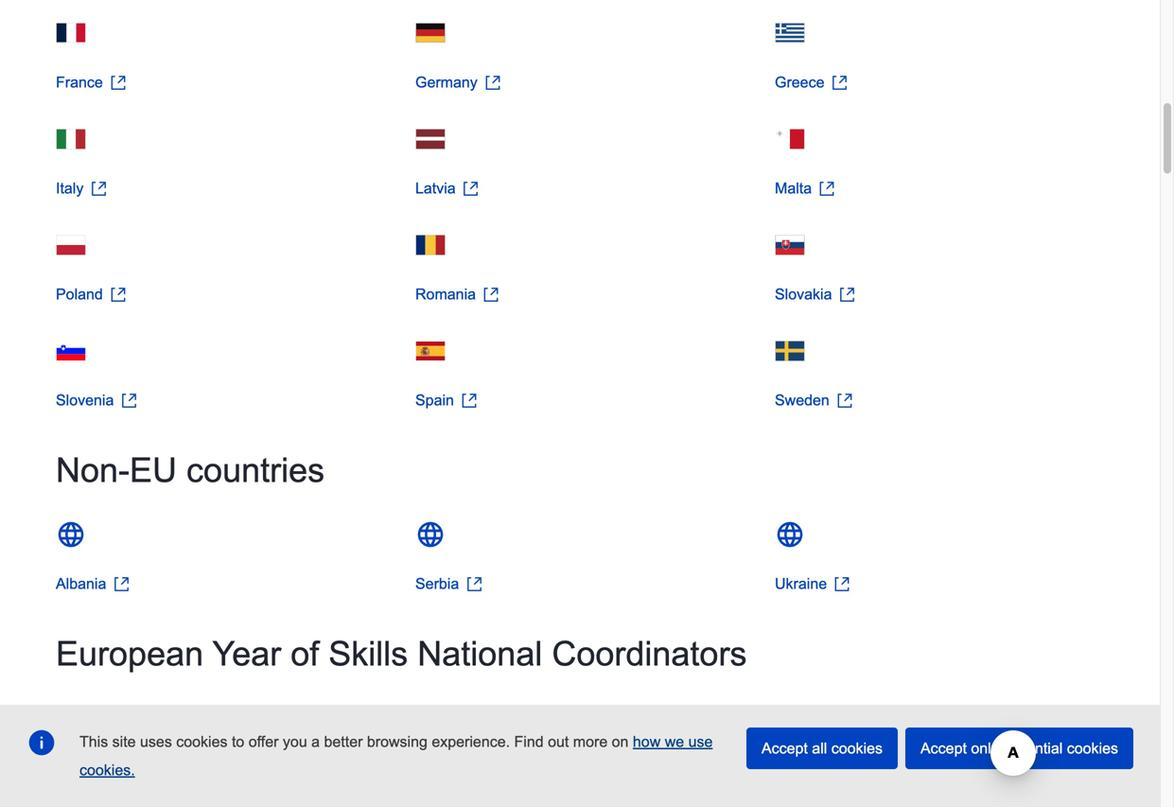 Task type: locate. For each thing, give the bounding box(es) containing it.
xs image inside slovenia link
[[122, 393, 137, 409]]

non-
[[56, 452, 130, 490]]

of
[[291, 635, 319, 673], [608, 706, 621, 723]]

xs image right france
[[111, 75, 126, 90]]

xs image inside latvia 'link'
[[464, 181, 479, 196]]

european up find
[[504, 706, 570, 723]]

1 vertical spatial of
[[608, 706, 621, 723]]

how we use cookies.
[[80, 734, 713, 779]]

1 horizontal spatial cookies
[[832, 740, 883, 757]]

how we use cookies. link
[[80, 734, 713, 779]]

xs image inside italy link
[[91, 181, 106, 196]]

ukraine link
[[775, 576, 850, 593]]

xs image for ukraine
[[835, 577, 850, 592]]

xs image for albania
[[114, 577, 129, 592]]

malta
[[775, 180, 812, 197]]

year up more
[[573, 706, 604, 723]]

spain
[[416, 392, 454, 409]]

all
[[813, 740, 828, 757]]

accept
[[762, 740, 808, 757], [921, 740, 968, 757]]

malta link
[[775, 180, 835, 197]]

italy
[[56, 180, 84, 197]]

romania link
[[416, 286, 499, 303]]

xs image for slovakia
[[840, 287, 855, 302]]

only
[[972, 740, 1000, 757]]

accept all cookies link
[[747, 728, 899, 770]]

germany link
[[416, 74, 501, 91]]

skills up how at the bottom right of page
[[625, 706, 660, 723]]

cookies
[[176, 734, 228, 751], [832, 740, 883, 757], [1068, 740, 1119, 757]]

to left the
[[462, 706, 474, 723]]

out
[[548, 734, 569, 751]]

xs image
[[111, 75, 126, 90], [486, 75, 501, 90], [91, 181, 106, 196], [484, 287, 499, 302], [840, 287, 855, 302], [462, 393, 477, 409], [838, 393, 853, 409], [835, 577, 850, 592]]

xs image for slovenia
[[122, 393, 137, 409]]

accept left only
[[921, 740, 968, 757]]

2 horizontal spatial cookies
[[1068, 740, 1119, 757]]

to
[[462, 706, 474, 723], [232, 734, 245, 751]]

0 horizontal spatial european
[[56, 635, 204, 673]]

0 vertical spatial to
[[462, 706, 474, 723]]

xs image inside albania link
[[114, 577, 129, 592]]

slovenia
[[56, 392, 114, 409]]

coordinators
[[552, 635, 747, 673]]

xs image for france
[[111, 75, 126, 90]]

xs image inside malta "link"
[[820, 181, 835, 196]]

european up privacy
[[56, 635, 204, 673]]

xs image inside "greece" link
[[833, 75, 848, 90]]

xs image for greece
[[833, 75, 848, 90]]

1 vertical spatial year
[[573, 706, 604, 723]]

xs image inside slovakia link
[[840, 287, 855, 302]]

cookies right all
[[832, 740, 883, 757]]

latvia link
[[416, 180, 479, 197]]

of up activities
[[291, 635, 319, 673]]

germany
[[416, 74, 478, 91]]

xs image right italy at left
[[91, 181, 106, 196]]

xs image inside romania link
[[484, 287, 499, 302]]

xs image inside sweden link
[[838, 393, 853, 409]]

skills
[[329, 635, 408, 673], [625, 706, 660, 723]]

1 horizontal spatial to
[[462, 706, 474, 723]]

skills up the privacy statement: stakeholders activities and events linked to the european year of skills 2023 on the bottom of page
[[329, 635, 408, 673]]

1 accept from the left
[[762, 740, 808, 757]]

sweden link
[[775, 392, 853, 409]]

slovenia link
[[56, 392, 137, 409]]

xs image for sweden
[[838, 393, 853, 409]]

0 horizontal spatial of
[[291, 635, 319, 673]]

2 accept from the left
[[921, 740, 968, 757]]

xs image inside spain link
[[462, 393, 477, 409]]

xs image right slovakia
[[840, 287, 855, 302]]

xs image inside poland link
[[111, 287, 126, 302]]

xs image right sweden on the right of page
[[838, 393, 853, 409]]

0 horizontal spatial accept
[[762, 740, 808, 757]]

2023
[[665, 706, 698, 723]]

xs image right greece
[[833, 75, 848, 90]]

xs image for malta
[[820, 181, 835, 196]]

xs image inside ukraine link
[[835, 577, 850, 592]]

slovakia
[[775, 286, 833, 303]]

cookies down statement: stakeholders
[[176, 734, 228, 751]]

xs image right romania
[[484, 287, 499, 302]]

xs image right malta
[[820, 181, 835, 196]]

0 vertical spatial skills
[[329, 635, 408, 673]]

1 vertical spatial skills
[[625, 706, 660, 723]]

xs image inside france link
[[111, 75, 126, 90]]

xs image inside serbia link
[[467, 577, 482, 592]]

1 horizontal spatial year
[[573, 706, 604, 723]]

1 vertical spatial european
[[504, 706, 570, 723]]

0 horizontal spatial cookies
[[176, 734, 228, 751]]

greece
[[775, 74, 825, 91]]

events
[[369, 706, 414, 723]]

1 vertical spatial to
[[232, 734, 245, 751]]

xs image right poland
[[111, 287, 126, 302]]

1 horizontal spatial european
[[504, 706, 570, 723]]

xs image right spain
[[462, 393, 477, 409]]

1 horizontal spatial of
[[608, 706, 621, 723]]

year up statement: stakeholders
[[213, 635, 281, 673]]

xs image right latvia
[[464, 181, 479, 196]]

year
[[213, 635, 281, 673], [573, 706, 604, 723]]

how
[[633, 734, 661, 751]]

accept only essential cookies
[[921, 740, 1119, 757]]

essential
[[1004, 740, 1064, 757]]

xs image right serbia
[[467, 577, 482, 592]]

the
[[479, 706, 500, 723]]

accept for accept only essential cookies
[[921, 740, 968, 757]]

xs image inside germany link
[[486, 75, 501, 90]]

1 horizontal spatial accept
[[921, 740, 968, 757]]

xs image right albania
[[114, 577, 129, 592]]

accept only essential cookies link
[[906, 728, 1134, 770]]

xs image
[[833, 75, 848, 90], [464, 181, 479, 196], [820, 181, 835, 196], [111, 287, 126, 302], [122, 393, 137, 409], [114, 577, 129, 592], [467, 577, 482, 592]]

european
[[56, 635, 204, 673], [504, 706, 570, 723]]

serbia
[[416, 576, 459, 593]]

serbia link
[[416, 576, 482, 593]]

cookies right essential
[[1068, 740, 1119, 757]]

use
[[689, 734, 713, 751]]

xs image right germany
[[486, 75, 501, 90]]

0 vertical spatial year
[[213, 635, 281, 673]]

accept left all
[[762, 740, 808, 757]]

and
[[340, 706, 365, 723]]

0 vertical spatial of
[[291, 635, 319, 673]]

of up on
[[608, 706, 621, 723]]

linked
[[418, 706, 458, 723]]

to left "offer"
[[232, 734, 245, 751]]

xs image right 'ukraine'
[[835, 577, 850, 592]]

albania
[[56, 576, 106, 593]]

xs image right slovenia
[[122, 393, 137, 409]]



Task type: describe. For each thing, give the bounding box(es) containing it.
xs image for italy
[[91, 181, 106, 196]]

this site uses cookies to offer you a better browsing experience. find out more on
[[80, 734, 633, 751]]

accept all cookies
[[762, 740, 883, 757]]

ukraine
[[775, 576, 828, 593]]

sweden
[[775, 392, 830, 409]]

uses
[[140, 734, 172, 751]]

a
[[312, 734, 320, 751]]

albania link
[[56, 576, 129, 593]]

cookies for accept
[[1068, 740, 1119, 757]]

find
[[515, 734, 544, 751]]

italy link
[[56, 180, 106, 197]]

national
[[418, 635, 543, 673]]

poland
[[56, 286, 103, 303]]

countries
[[187, 452, 325, 490]]

experience.
[[432, 734, 510, 751]]

you
[[283, 734, 307, 751]]

eu
[[130, 452, 177, 490]]

france
[[56, 74, 103, 91]]

statement: stakeholders
[[110, 706, 273, 723]]

we
[[665, 734, 685, 751]]

xs image for germany
[[486, 75, 501, 90]]

site
[[112, 734, 136, 751]]

0 vertical spatial european
[[56, 635, 204, 673]]

better
[[324, 734, 363, 751]]

browsing
[[367, 734, 428, 751]]

offer
[[249, 734, 279, 751]]

non-eu countries
[[56, 452, 325, 490]]

romania
[[416, 286, 476, 303]]

more
[[574, 734, 608, 751]]

xs image for romania
[[484, 287, 499, 302]]

spain link
[[416, 392, 477, 409]]

on
[[612, 734, 629, 751]]

privacy statement: stakeholders activities and events linked to the european year of skills 2023
[[56, 706, 698, 723]]

greece link
[[775, 74, 848, 91]]

poland link
[[56, 286, 126, 303]]

1 horizontal spatial skills
[[625, 706, 660, 723]]

this
[[80, 734, 108, 751]]

accept for accept all cookies
[[762, 740, 808, 757]]

xs image for serbia
[[467, 577, 482, 592]]

0 horizontal spatial year
[[213, 635, 281, 673]]

xs image for poland
[[111, 287, 126, 302]]

0 horizontal spatial to
[[232, 734, 245, 751]]

slovakia link
[[775, 286, 855, 303]]

european year of skills national coordinators
[[56, 635, 747, 673]]

privacy
[[56, 706, 106, 723]]

cookies for this
[[176, 734, 228, 751]]

xs image for spain
[[462, 393, 477, 409]]

xs image for latvia
[[464, 181, 479, 196]]

france link
[[56, 74, 126, 91]]

latvia
[[416, 180, 456, 197]]

0 horizontal spatial skills
[[329, 635, 408, 673]]

activities
[[277, 706, 335, 723]]

cookies.
[[80, 762, 135, 779]]



Task type: vqa. For each thing, say whether or not it's contained in the screenshot.
(CEST) to the top
no



